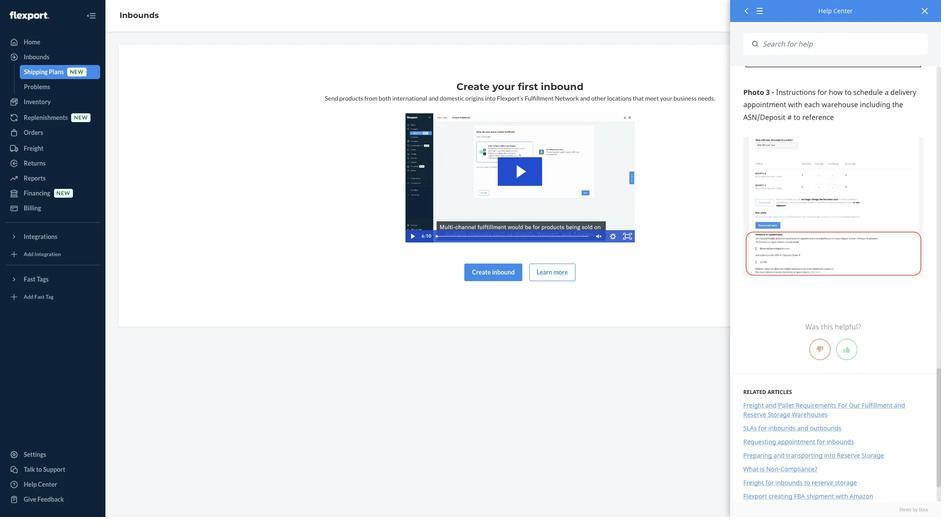Task type: vqa. For each thing, say whether or not it's contained in the screenshot.
domestic
yes



Task type: locate. For each thing, give the bounding box(es) containing it.
into
[[485, 94, 496, 102], [824, 451, 836, 460]]

create inside button
[[472, 268, 491, 276]]

0 horizontal spatial to
[[36, 466, 42, 473]]

0 vertical spatial for
[[758, 424, 767, 432]]

0 horizontal spatial into
[[485, 94, 496, 102]]

2 add from the top
[[24, 294, 33, 300]]

help
[[818, 7, 832, 15], [24, 481, 37, 488]]

fast left tag
[[34, 294, 45, 300]]

add for add integration
[[24, 251, 33, 258]]

1 vertical spatial fulfillment
[[862, 401, 892, 410]]

into right transporting
[[824, 451, 836, 460]]

freight up flexport
[[743, 479, 764, 487]]

and
[[429, 94, 439, 102], [580, 94, 590, 102], [766, 401, 777, 410], [894, 401, 905, 410], [797, 424, 808, 432], [774, 451, 785, 460]]

for down non-
[[766, 479, 774, 487]]

help up give
[[24, 481, 37, 488]]

articles
[[768, 388, 792, 396]]

0 horizontal spatial help
[[24, 481, 37, 488]]

0 horizontal spatial fulfillment
[[525, 94, 554, 102]]

1 vertical spatial add
[[24, 294, 33, 300]]

1 add from the top
[[24, 251, 33, 258]]

1 horizontal spatial fulfillment
[[862, 401, 892, 410]]

integrations button
[[5, 230, 100, 244]]

give feedback button
[[5, 493, 100, 507]]

0 vertical spatial storage
[[768, 410, 790, 419]]

help up search search field
[[818, 7, 832, 15]]

support
[[43, 466, 65, 473]]

for down outbounds
[[817, 438, 825, 446]]

0 vertical spatial new
[[70, 69, 84, 75]]

your up flexport's
[[492, 81, 515, 93]]

0 vertical spatial add
[[24, 251, 33, 258]]

into inside create your first inbound send products from both international and domestic origins into flexport's fulfillment network and other locations that meet your business needs.
[[485, 94, 496, 102]]

integrations
[[24, 233, 57, 240]]

1 horizontal spatial into
[[824, 451, 836, 460]]

2 vertical spatial inbounds
[[776, 479, 803, 487]]

0 vertical spatial to
[[36, 466, 42, 473]]

add left integration
[[24, 251, 33, 258]]

0 vertical spatial help center
[[818, 7, 853, 15]]

1 vertical spatial help center
[[24, 481, 57, 488]]

fulfillment right our
[[862, 401, 892, 410]]

to right 'talk' on the bottom left of the page
[[36, 466, 42, 473]]

inbounds down outbounds
[[827, 438, 854, 446]]

1 vertical spatial freight
[[743, 401, 764, 410]]

domestic
[[440, 94, 464, 102]]

add
[[24, 251, 33, 258], [24, 294, 33, 300]]

home link
[[5, 35, 100, 49]]

freight and pallet requirements for our fulfillment and reserve storage warehouses
[[743, 401, 905, 419]]

0 vertical spatial create
[[456, 81, 490, 93]]

1 vertical spatial inbounds
[[24, 53, 49, 61]]

with
[[836, 492, 848, 501]]

1 vertical spatial reserve
[[837, 451, 860, 460]]

reports
[[24, 174, 46, 182]]

1 vertical spatial create
[[472, 268, 491, 276]]

flexport creating fba shipment with amazon
[[743, 492, 873, 501]]

0 horizontal spatial your
[[492, 81, 515, 93]]

to up the flexport creating fba shipment with amazon
[[804, 479, 810, 487]]

1 horizontal spatial to
[[804, 479, 810, 487]]

freight up returns at the left top of the page
[[24, 145, 44, 152]]

for for to
[[766, 479, 774, 487]]

1 vertical spatial into
[[824, 451, 836, 460]]

inbound
[[541, 81, 584, 93], [492, 268, 515, 276]]

into right origins
[[485, 94, 496, 102]]

fast left tags in the bottom left of the page
[[24, 275, 35, 283]]

requesting appointment for inbounds
[[743, 438, 854, 446]]

freight down related
[[743, 401, 764, 410]]

0 vertical spatial inbound
[[541, 81, 584, 93]]

1 horizontal spatial inbounds
[[120, 11, 159, 20]]

1 vertical spatial inbound
[[492, 268, 515, 276]]

1 horizontal spatial inbound
[[541, 81, 584, 93]]

learn
[[537, 268, 552, 276]]

1 vertical spatial your
[[660, 94, 672, 102]]

center down talk to support
[[38, 481, 57, 488]]

requirements
[[796, 401, 836, 410]]

create inside create your first inbound send products from both international and domestic origins into flexport's fulfillment network and other locations that meet your business needs.
[[456, 81, 490, 93]]

problems link
[[20, 80, 100, 94]]

returns
[[24, 159, 46, 167]]

0 vertical spatial center
[[833, 7, 853, 15]]

0 horizontal spatial storage
[[768, 410, 790, 419]]

meet
[[645, 94, 659, 102]]

create inbound
[[472, 268, 515, 276]]

elevio
[[900, 506, 912, 513]]

fulfillment
[[525, 94, 554, 102], [862, 401, 892, 410]]

storage inside freight and pallet requirements for our fulfillment and reserve storage warehouses
[[768, 410, 790, 419]]

center
[[833, 7, 853, 15], [38, 481, 57, 488]]

2 vertical spatial freight
[[743, 479, 764, 487]]

0 vertical spatial inbounds
[[120, 11, 159, 20]]

elevio by dixa link
[[743, 506, 928, 513]]

center up search search field
[[833, 7, 853, 15]]

inventory link
[[5, 95, 100, 109]]

new right plans
[[70, 69, 84, 75]]

create
[[456, 81, 490, 93], [472, 268, 491, 276]]

tags
[[37, 275, 49, 283]]

reserve up slas
[[743, 410, 766, 419]]

freight link
[[5, 141, 100, 156]]

freight
[[24, 145, 44, 152], [743, 401, 764, 410], [743, 479, 764, 487]]

inbounds
[[120, 11, 159, 20], [24, 53, 49, 61]]

fulfillment down first
[[525, 94, 554, 102]]

needs.
[[698, 94, 715, 102]]

0 vertical spatial help
[[818, 7, 832, 15]]

storage up amazon
[[862, 451, 884, 460]]

1 vertical spatial for
[[817, 438, 825, 446]]

this
[[821, 322, 833, 332]]

freight for freight
[[24, 145, 44, 152]]

from
[[364, 94, 377, 102]]

inbounds
[[768, 424, 796, 432], [827, 438, 854, 446], [776, 479, 803, 487]]

0 vertical spatial reserve
[[743, 410, 766, 419]]

reserve
[[743, 410, 766, 419], [837, 451, 860, 460]]

add down fast tags
[[24, 294, 33, 300]]

international
[[392, 94, 427, 102]]

inbound left learn
[[492, 268, 515, 276]]

new up orders link at the top left of page
[[74, 114, 88, 121]]

new
[[70, 69, 84, 75], [74, 114, 88, 121], [56, 190, 70, 197]]

send
[[325, 94, 338, 102]]

0 vertical spatial fast
[[24, 275, 35, 283]]

1 vertical spatial center
[[38, 481, 57, 488]]

1 vertical spatial to
[[804, 479, 810, 487]]

reserve up the storage
[[837, 451, 860, 460]]

help center up give feedback
[[24, 481, 57, 488]]

0 vertical spatial inbounds link
[[120, 11, 159, 20]]

1 vertical spatial storage
[[862, 451, 884, 460]]

inbounds up appointment on the right bottom of the page
[[768, 424, 796, 432]]

0 vertical spatial inbounds
[[768, 424, 796, 432]]

inbound up network
[[541, 81, 584, 93]]

2 vertical spatial new
[[56, 190, 70, 197]]

transporting
[[786, 451, 823, 460]]

learn more button
[[529, 263, 575, 281]]

to inside button
[[36, 466, 42, 473]]

video element
[[405, 113, 635, 242]]

0 vertical spatial fulfillment
[[525, 94, 554, 102]]

is
[[760, 465, 765, 473]]

for for and
[[758, 424, 767, 432]]

0 horizontal spatial center
[[38, 481, 57, 488]]

freight inside freight and pallet requirements for our fulfillment and reserve storage warehouses
[[743, 401, 764, 410]]

business
[[674, 94, 697, 102]]

your right the meet
[[660, 94, 672, 102]]

0 horizontal spatial inbound
[[492, 268, 515, 276]]

1 vertical spatial new
[[74, 114, 88, 121]]

0 horizontal spatial inbounds link
[[5, 50, 100, 64]]

help center up search search field
[[818, 7, 853, 15]]

freight inside freight link
[[24, 145, 44, 152]]

1 horizontal spatial reserve
[[837, 451, 860, 460]]

1 horizontal spatial center
[[833, 7, 853, 15]]

0 horizontal spatial reserve
[[743, 410, 766, 419]]

storage down pallet in the right of the page
[[768, 410, 790, 419]]

2 vertical spatial for
[[766, 479, 774, 487]]

inbounds down "what is non-compliance?"
[[776, 479, 803, 487]]

what is non-compliance?
[[743, 465, 818, 473]]

help center
[[818, 7, 853, 15], [24, 481, 57, 488]]

new down 'reports' link
[[56, 190, 70, 197]]

0 vertical spatial into
[[485, 94, 496, 102]]

fast tags button
[[5, 272, 100, 286]]

for right slas
[[758, 424, 767, 432]]

1 vertical spatial inbounds link
[[5, 50, 100, 64]]

products
[[339, 94, 363, 102]]

freight for freight and pallet requirements for our fulfillment and reserve storage warehouses
[[743, 401, 764, 410]]

video thumbnail image
[[405, 113, 635, 242], [405, 113, 635, 242]]

0 horizontal spatial help center
[[24, 481, 57, 488]]

orders link
[[5, 126, 100, 140]]

returns link
[[5, 156, 100, 170]]

fast
[[24, 275, 35, 283], [34, 294, 45, 300]]

0 vertical spatial your
[[492, 81, 515, 93]]

close navigation image
[[86, 11, 97, 21]]

0 vertical spatial freight
[[24, 145, 44, 152]]



Task type: describe. For each thing, give the bounding box(es) containing it.
fulfillment inside create your first inbound send products from both international and domestic origins into flexport's fulfillment network and other locations that meet your business needs.
[[525, 94, 554, 102]]

shipment
[[807, 492, 834, 501]]

add fast tag link
[[5, 290, 100, 304]]

other
[[591, 94, 606, 102]]

amazon
[[850, 492, 873, 501]]

inbounds for outbounds
[[768, 424, 796, 432]]

add integration link
[[5, 247, 100, 261]]

was this helpful?
[[805, 322, 862, 332]]

preparing and transporting into reserve storage
[[743, 451, 884, 460]]

freight for inbounds to reserve storage
[[743, 479, 857, 487]]

inventory
[[24, 98, 51, 105]]

slas
[[743, 424, 757, 432]]

inbounds for reserve
[[776, 479, 803, 487]]

new for shipping plans
[[70, 69, 84, 75]]

reserve inside freight and pallet requirements for our fulfillment and reserve storage warehouses
[[743, 410, 766, 419]]

related
[[743, 388, 766, 396]]

storage
[[835, 479, 857, 487]]

fast inside dropdown button
[[24, 275, 35, 283]]

our
[[849, 401, 860, 410]]

slas for inbounds and outbounds
[[743, 424, 841, 432]]

1 vertical spatial inbounds
[[827, 438, 854, 446]]

flexport
[[743, 492, 767, 501]]

help center inside help center link
[[24, 481, 57, 488]]

by
[[913, 506, 918, 513]]

flexport logo image
[[10, 11, 49, 20]]

freight for freight for inbounds to reserve storage
[[743, 479, 764, 487]]

outbounds
[[810, 424, 841, 432]]

reports link
[[5, 171, 100, 185]]

Search search field
[[758, 33, 928, 55]]

financing
[[24, 189, 50, 197]]

non-
[[766, 465, 781, 473]]

shipping plans
[[24, 68, 64, 76]]

add for add fast tag
[[24, 294, 33, 300]]

pallet
[[778, 401, 794, 410]]

1 vertical spatial help
[[24, 481, 37, 488]]

add fast tag
[[24, 294, 54, 300]]

fba
[[794, 492, 805, 501]]

1 horizontal spatial help
[[818, 7, 832, 15]]

create inbound button
[[465, 263, 522, 281]]

tag
[[46, 294, 54, 300]]

talk to support button
[[5, 463, 100, 477]]

first
[[518, 81, 538, 93]]

dixa
[[919, 506, 928, 513]]

home
[[24, 38, 40, 46]]

billing link
[[5, 201, 100, 215]]

locations
[[607, 94, 632, 102]]

flexport's
[[497, 94, 524, 102]]

that
[[633, 94, 644, 102]]

appointment
[[778, 438, 815, 446]]

talk
[[24, 466, 35, 473]]

preparing
[[743, 451, 772, 460]]

network
[[555, 94, 579, 102]]

inbound inside create your first inbound send products from both international and domestic origins into flexport's fulfillment network and other locations that meet your business needs.
[[541, 81, 584, 93]]

1 horizontal spatial inbounds link
[[120, 11, 159, 20]]

1 horizontal spatial your
[[660, 94, 672, 102]]

fulfillment inside freight and pallet requirements for our fulfillment and reserve storage warehouses
[[862, 401, 892, 410]]

fast tags
[[24, 275, 49, 283]]

both
[[379, 94, 391, 102]]

reserve
[[812, 479, 833, 487]]

add integration
[[24, 251, 61, 258]]

0 horizontal spatial inbounds
[[24, 53, 49, 61]]

related articles
[[743, 388, 792, 396]]

orders
[[24, 129, 43, 136]]

talk to support
[[24, 466, 65, 473]]

1 vertical spatial fast
[[34, 294, 45, 300]]

settings link
[[5, 448, 100, 462]]

new for financing
[[56, 190, 70, 197]]

for
[[838, 401, 847, 410]]

1 horizontal spatial help center
[[818, 7, 853, 15]]

replenishments
[[24, 114, 68, 121]]

learn more
[[537, 268, 568, 276]]

shipping
[[24, 68, 48, 76]]

give feedback
[[24, 496, 64, 503]]

warehouses
[[792, 410, 828, 419]]

1 horizontal spatial storage
[[862, 451, 884, 460]]

was
[[805, 322, 819, 332]]

elevio by dixa
[[900, 506, 928, 513]]

plans
[[49, 68, 64, 76]]

create your first inbound send products from both international and domestic origins into flexport's fulfillment network and other locations that meet your business needs.
[[325, 81, 715, 102]]

origins
[[465, 94, 484, 102]]

integration
[[34, 251, 61, 258]]

create for your
[[456, 81, 490, 93]]

new for replenishments
[[74, 114, 88, 121]]

billing
[[24, 204, 41, 212]]

inbound inside button
[[492, 268, 515, 276]]

problems
[[24, 83, 50, 91]]

requesting
[[743, 438, 776, 446]]

creating
[[769, 492, 792, 501]]

feedback
[[37, 496, 64, 503]]

settings
[[24, 451, 46, 458]]

create for inbound
[[472, 268, 491, 276]]

give
[[24, 496, 36, 503]]

help center link
[[5, 478, 100, 492]]

more
[[553, 268, 568, 276]]

helpful?
[[835, 322, 862, 332]]

compliance?
[[781, 465, 818, 473]]



